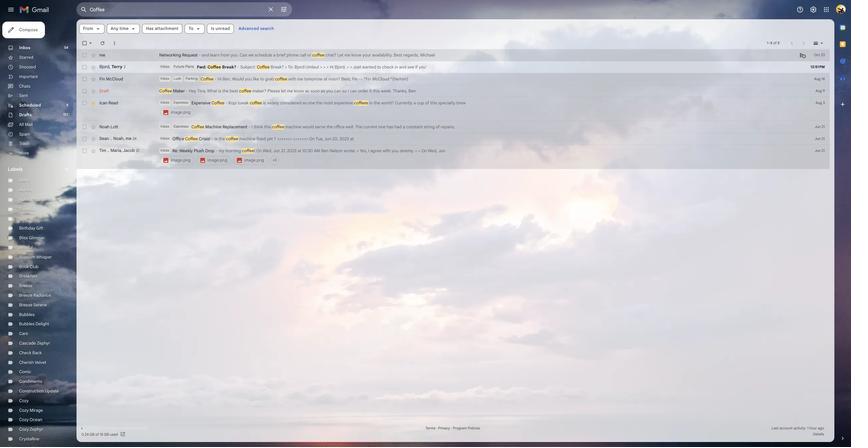 Task type: locate. For each thing, give the bounding box(es) containing it.
1 espresso from the top
[[193, 112, 209, 117]]

know
[[390, 58, 402, 64], [327, 98, 338, 104]]

0 vertical spatial you
[[272, 85, 280, 91]]

hi left ben,
[[242, 85, 246, 91]]

1 horizontal spatial break?
[[301, 72, 315, 77]]

a left cup
[[460, 111, 462, 117]]

0 horizontal spatial of
[[472, 111, 477, 117]]

coffee - hi ben, would you like to grab coffee with me tomorrow at noon? best, fin  -- *fin mccloud *(he/him)
[[223, 85, 454, 91]]

at left 10:30
[[331, 165, 335, 171]]

0 vertical spatial i
[[386, 98, 388, 104]]

jun left 20,
[[360, 151, 368, 157]]

noah up tim .. maria , jacob 21
[[126, 151, 137, 157]]

0 vertical spatial one
[[342, 111, 350, 117]]

0 horizontal spatial ..
[[119, 165, 122, 170]]

coffee inside image.png cell
[[235, 111, 249, 117]]

bubbles link
[[21, 347, 38, 353]]

fin mccloud
[[110, 85, 137, 91]]

1 vertical spatial ..
[[119, 165, 122, 170]]

Search mail text field
[[100, 7, 293, 14]]

espresso for coffee
[[193, 138, 209, 143]]

2023
[[377, 151, 388, 157], [319, 165, 329, 171]]

me
[[110, 58, 117, 64], [383, 58, 389, 64], [330, 85, 337, 91], [319, 98, 325, 104], [140, 151, 146, 157]]

bjord , terry 2
[[110, 71, 140, 77]]

can right so on the top left of the page
[[389, 98, 397, 104]]

cascade zephyr link
[[21, 379, 56, 385]]

3 breeze from the top
[[21, 336, 36, 342]]

1 horizontal spatial ben
[[454, 98, 462, 104]]

21
[[151, 165, 155, 170]]

cell containing re: weekly plush drop
[[177, 164, 851, 184]]

bubbles down the bubbles 'link'
[[21, 358, 38, 364]]

2 horizontal spatial on
[[468, 165, 474, 171]]

you left jeremy.
[[435, 165, 443, 171]]

2 espresso from the top
[[193, 138, 209, 143]]

espresso up office
[[193, 138, 209, 143]]

coffee left maker
[[177, 98, 191, 104]]

coffee down maker? on the left of the page
[[277, 111, 291, 117]]

2 vertical spatial breeze
[[21, 336, 36, 342]]

with down to:
[[320, 85, 329, 91]]

espresso inside image.png cell
[[193, 112, 209, 117]]

gift
[[40, 251, 48, 257]]

1 vertical spatial this
[[478, 111, 486, 117]]

1 vertical spatial is
[[292, 111, 296, 117]]

bliss glimmer link
[[21, 262, 50, 268]]

4 row from the top
[[85, 94, 851, 108]]

on left tue,
[[343, 151, 350, 157]]

None checkbox
[[90, 45, 97, 51], [90, 58, 97, 65], [90, 98, 97, 104], [90, 111, 97, 118], [90, 151, 97, 158], [90, 45, 97, 51], [90, 58, 97, 65], [90, 98, 97, 104], [90, 111, 97, 118], [90, 151, 97, 158]]

lush
[[193, 85, 202, 90]]

1 horizontal spatial at
[[360, 85, 364, 91]]

2 horizontal spatial this
[[478, 111, 486, 117]]

wed, down string
[[475, 165, 486, 171]]

7 row from the top
[[85, 161, 851, 188]]

5 row from the top
[[85, 134, 851, 148]]

specialty
[[487, 111, 506, 117]]

coffee machine replacement - i think this coffee machine would serve the office well. the current one  has had a constant string of repairs.
[[213, 138, 506, 144]]

1 horizontal spatial fin
[[391, 85, 397, 91]]

0 horizontal spatial wed,
[[292, 165, 303, 171]]

machine for fixed
[[266, 151, 284, 157]]

>>>>>>>
[[308, 151, 325, 157], [326, 151, 342, 157]]

1 horizontal spatial this
[[414, 98, 422, 104]]

aurora down alerts link
[[21, 209, 35, 215]]

thanks,
[[436, 98, 453, 104]]

fin right best,
[[391, 85, 397, 91]]

if
[[461, 72, 464, 77]]

soon
[[345, 98, 355, 104]]

1 vertical spatial ben
[[357, 165, 365, 171]]

>
[[316, 72, 319, 77], [356, 72, 358, 77], [359, 72, 362, 77], [363, 72, 365, 77], [385, 72, 388, 77], [389, 72, 391, 77], [396, 165, 399, 171], [461, 165, 464, 171], [465, 165, 467, 171]]

as inside image.png cell
[[336, 111, 341, 117]]

0 horizontal spatial noah
[[110, 138, 122, 144]]

2 vertical spatial i
[[409, 165, 410, 171]]

1 horizontal spatial is
[[292, 111, 296, 117]]

image.png down maker
[[190, 122, 212, 128]]

would
[[336, 138, 349, 144]]

all mail
[[21, 135, 36, 141]]

compose
[[21, 30, 42, 36]]

image.png down my
[[230, 175, 253, 181]]

i right so on the top left of the page
[[386, 98, 388, 104]]

1 horizontal spatial with
[[425, 165, 434, 171]]

update
[[50, 432, 65, 438]]

and left learn
[[224, 58, 232, 64]]

has attachment button
[[158, 27, 203, 37]]

order
[[398, 98, 409, 104]]

*(he/him)
[[434, 85, 454, 91]]

break? down the brief
[[301, 72, 315, 77]]

0 horizontal spatial can
[[371, 98, 379, 104]]

espresso inside row
[[193, 138, 209, 143]]

breeze serene
[[21, 336, 52, 342]]

on right jeremy.
[[468, 165, 474, 171]]

1 vertical spatial at
[[389, 151, 393, 157]]

at down the well.
[[389, 151, 393, 157]]

None search field
[[85, 3, 325, 19]]

0 horizontal spatial with
[[320, 85, 329, 91]]

best
[[255, 98, 265, 104]]

1 horizontal spatial can
[[389, 98, 397, 104]]

- inside cell
[[240, 165, 242, 171]]

snoozed link
[[21, 72, 40, 77]]

office
[[192, 151, 205, 157]]

check
[[425, 72, 437, 77]]

machine left would on the left top of page
[[317, 138, 335, 144]]

noah lott
[[110, 138, 131, 144]]

0 horizontal spatial >>>>>>>
[[308, 151, 325, 157]]

a right had
[[447, 138, 450, 144]]

2 aurora from the top
[[21, 219, 35, 225]]

cell
[[177, 164, 851, 184]]

.. right sean
[[122, 151, 125, 157]]

1 vertical spatial ,
[[137, 151, 138, 157]]

chat?
[[362, 58, 374, 64]]

break? up ben,
[[247, 72, 263, 77]]

0 vertical spatial breeze
[[21, 315, 36, 321]]

coffee down schedule
[[285, 72, 300, 77]]

1 horizontal spatial noah
[[126, 151, 137, 157]]

brew
[[507, 111, 518, 117]]

1 vertical spatial to
[[289, 85, 293, 91]]

like
[[281, 85, 288, 91]]

1 vertical spatial aurora
[[21, 219, 35, 225]]

1 horizontal spatial you
[[362, 98, 370, 104]]

2 bubbles from the top
[[21, 358, 38, 364]]

0 vertical spatial is
[[242, 98, 246, 104]]

espresso for expensive
[[193, 112, 209, 117]]

coffee right best
[[266, 98, 279, 104]]

0 vertical spatial ..
[[122, 151, 125, 157]]

to left check
[[419, 72, 423, 77]]

can
[[371, 98, 379, 104], [389, 98, 397, 104]]

chats link
[[21, 93, 34, 99]]

0 horizontal spatial fin
[[110, 85, 117, 91]]

1 vertical spatial bubbles
[[21, 358, 38, 364]]

2 row from the top
[[85, 68, 851, 81]]

serve
[[350, 138, 362, 144]]

my
[[243, 165, 249, 171]]

inbox inside inbox re: weekly plush drop - my morning coffee ! on wed, jun 21, 2023 at 10:30 am ben nelson wrote: >  yes, i agree with you jeremy. > > on wed, jun
[[178, 165, 188, 170]]

image.png cell
[[177, 111, 851, 131]]

is for widely
[[292, 111, 296, 117]]

2 vertical spatial a
[[447, 138, 450, 144]]

coffee up what
[[223, 85, 237, 91]]

2 horizontal spatial i
[[409, 165, 410, 171]]

know down coffee - hi ben, would you like to grab coffee with me tomorrow at noon? best, fin  -- *fin mccloud *(he/him)
[[327, 98, 338, 104]]

1 horizontal spatial mccloud
[[414, 85, 433, 91]]

in right check
[[439, 72, 442, 77]]

labels navigation
[[0, 21, 85, 447]]

>>>>>>> right "?"
[[308, 151, 325, 157]]

sparkle
[[36, 219, 52, 225]]

bjord left terry
[[110, 71, 122, 77]]

jun left '21,'
[[303, 165, 311, 171]]

snoozed
[[21, 72, 40, 77]]

row containing fin mccloud
[[85, 81, 851, 94]]

whisper
[[40, 283, 58, 289]]

me right the let
[[319, 98, 325, 104]]

regards,
[[448, 58, 466, 64]]

row containing draft
[[85, 94, 851, 108]]

157
[[70, 125, 76, 130]]

lott
[[123, 138, 131, 144]]

1 vertical spatial breeze
[[21, 326, 36, 332]]

labels
[[9, 185, 25, 192]]

hi
[[366, 72, 371, 77], [242, 85, 246, 91]]

1 vertical spatial machine
[[266, 151, 284, 157]]

image.png down !
[[271, 175, 293, 181]]

know left "your"
[[390, 58, 402, 64]]

0 horizontal spatial i
[[279, 138, 281, 144]]

noah
[[110, 138, 122, 144], [126, 151, 137, 157]]

machine
[[228, 138, 246, 144]]

0 vertical spatial espresso
[[193, 112, 209, 117]]

is left unread
[[234, 29, 238, 35]]

,
[[122, 71, 123, 77], [137, 151, 138, 157], [135, 165, 136, 170]]

is inside image.png cell
[[292, 111, 296, 117]]

1 horizontal spatial of
[[484, 138, 489, 144]]

more image
[[124, 45, 130, 51]]

a left the brief
[[304, 58, 306, 64]]

trash
[[21, 157, 33, 163]]

.. right the tim
[[119, 165, 122, 170]]

1 horizontal spatial one
[[420, 138, 428, 144]]

main content
[[85, 21, 851, 447]]

0 vertical spatial bubbles
[[21, 347, 38, 353]]

2 mccloud from the left
[[414, 85, 433, 91]]

on right !
[[285, 165, 291, 171]]

this right the think
[[293, 138, 301, 144]]

main content containing image.png
[[85, 21, 851, 447]]

you left like
[[272, 85, 280, 91]]

2 horizontal spatial jun
[[487, 165, 495, 171]]

noah left lott
[[110, 138, 122, 144]]

2 wed, from the left
[[475, 165, 486, 171]]

0 vertical spatial a
[[304, 58, 306, 64]]

world?
[[424, 111, 438, 117]]

2 breeze from the top
[[21, 326, 36, 332]]

1 vertical spatial hi
[[242, 85, 246, 91]]

labels heading
[[9, 185, 71, 192]]

is unread button
[[230, 27, 260, 37]]

fin up draft
[[110, 85, 117, 91]]

inbox inside labels navigation
[[21, 50, 34, 56]]

ben right am
[[357, 165, 365, 171]]

1 vertical spatial espresso
[[193, 138, 209, 143]]

, for maria
[[135, 165, 136, 170]]

, left 24
[[137, 151, 138, 157]]

jun down repairs.
[[487, 165, 495, 171]]

0 vertical spatial noah
[[110, 138, 122, 144]]

back
[[36, 390, 46, 396]]

mccloud down bjord , terry 2
[[118, 85, 137, 91]]

3 row from the top
[[85, 81, 851, 94]]

is for the
[[242, 98, 246, 104]]

i right yes,
[[409, 165, 410, 171]]

.. for maria
[[119, 165, 122, 170]]

bbq link
[[21, 241, 31, 246]]

string
[[471, 138, 483, 144]]

1 horizontal spatial machine
[[317, 138, 335, 144]]

in right 'coffees' at top
[[410, 111, 414, 117]]

as right considered
[[336, 111, 341, 117]]

mccloud up week.
[[414, 85, 433, 91]]

2 vertical spatial at
[[331, 165, 335, 171]]

ican
[[110, 111, 119, 117]]

is left widely at the left of the page
[[292, 111, 296, 117]]

coffee right or
[[347, 58, 361, 64]]

aurora for aurora sparkle
[[21, 219, 35, 225]]

with right agree
[[425, 165, 434, 171]]

0 horizontal spatial a
[[304, 58, 306, 64]]

2 vertical spatial you
[[435, 165, 443, 171]]

breeze radiance link
[[21, 326, 57, 332]]

0 horizontal spatial hi
[[242, 85, 246, 91]]

1 horizontal spatial ..
[[122, 151, 125, 157]]

this
[[414, 98, 422, 104], [478, 111, 486, 117], [293, 138, 301, 144]]

search mail image
[[87, 5, 99, 17]]

this left specialty
[[478, 111, 486, 117]]

1 vertical spatial you
[[362, 98, 370, 104]]

- inside image.png cell
[[250, 111, 253, 117]]

draft
[[110, 98, 121, 104]]

drop
[[228, 165, 238, 171]]

1 aurora from the top
[[21, 209, 35, 215]]

let
[[312, 98, 318, 104]]

the left best
[[247, 98, 254, 104]]

you.
[[256, 58, 265, 64]]

is right what
[[242, 98, 246, 104]]

of inside image.png cell
[[472, 111, 477, 117]]

0 horizontal spatial one
[[342, 111, 350, 117]]

book club
[[21, 294, 43, 300]]

, left jacob
[[135, 165, 136, 170]]

can left so on the top left of the page
[[371, 98, 379, 104]]

0 horizontal spatial to
[[289, 85, 293, 91]]

20,
[[369, 151, 376, 157]]

0 vertical spatial to
[[419, 72, 423, 77]]

brief
[[307, 58, 317, 64]]

.. for noah
[[122, 151, 125, 157]]

0 vertical spatial hi
[[366, 72, 371, 77]]

one left the has
[[420, 138, 428, 144]]

at left noon?
[[360, 85, 364, 91]]

2 vertical spatial ,
[[135, 165, 136, 170]]

coffee right grab
[[306, 85, 319, 91]]

and left see
[[443, 72, 451, 77]]

breeze down breakfast link
[[21, 315, 36, 321]]

maria
[[123, 165, 135, 170]]

bubbles for bubbles
[[21, 347, 38, 353]]

1 vertical spatial in
[[410, 111, 414, 117]]

nelson
[[366, 165, 381, 171]]

spam link
[[21, 146, 33, 152]]

this right the it
[[414, 98, 422, 104]]

1 vertical spatial 2023
[[319, 165, 329, 171]]

bubbles down "breeze serene" link
[[21, 347, 38, 353]]

cars
[[21, 368, 31, 374]]

row
[[85, 55, 851, 68], [85, 68, 851, 81], [85, 81, 851, 94], [85, 94, 851, 108], [85, 134, 851, 148], [85, 148, 851, 161], [85, 161, 851, 188]]

1 horizontal spatial hi
[[366, 72, 371, 77]]

machine left fixed
[[266, 151, 284, 157]]

1 vertical spatial of
[[484, 138, 489, 144]]

1 horizontal spatial 2023
[[377, 151, 388, 157]]

espresso down maker
[[193, 112, 209, 117]]

as
[[339, 98, 344, 104], [356, 98, 361, 104], [336, 111, 341, 117]]

0 vertical spatial know
[[390, 58, 402, 64]]

1 horizontal spatial ,
[[135, 165, 136, 170]]

schedule
[[283, 58, 302, 64]]

you up expensive coffee - kopi luwak coffee is widely considered as one the most expensive coffees in  the world? currently a cup of this specialty brew
[[362, 98, 370, 104]]

0 vertical spatial machine
[[317, 138, 335, 144]]

wed, down yet
[[292, 165, 303, 171]]

networking request - and learn from you. can we schedule a brief phone call or coffee chat? let  me know your availability. best regards, michael
[[177, 58, 483, 64]]

breeze up the bubbles 'link'
[[21, 336, 36, 342]]

2 horizontal spatial ,
[[137, 151, 138, 157]]

luwak
[[264, 111, 276, 117]]

is unread
[[234, 29, 255, 35]]

1 mccloud from the left
[[118, 85, 137, 91]]

0 horizontal spatial ,
[[122, 71, 123, 77]]

0 vertical spatial is
[[234, 29, 238, 35]]

0 horizontal spatial is
[[242, 98, 246, 104]]

coffee down learn
[[230, 72, 246, 77]]

bliss glimmer
[[21, 262, 50, 268]]

0 horizontal spatial 2023
[[319, 165, 329, 171]]

to
[[419, 72, 423, 77], [289, 85, 293, 91]]

2 fin from the left
[[391, 85, 397, 91]]

1 vertical spatial a
[[460, 111, 462, 117]]

wanted
[[402, 72, 418, 77]]

1 horizontal spatial wed,
[[475, 165, 486, 171]]

think
[[282, 138, 292, 144]]

1 horizontal spatial i
[[386, 98, 388, 104]]

2023 right 20,
[[377, 151, 388, 157]]

1 breeze from the top
[[21, 315, 36, 321]]

0 vertical spatial aurora
[[21, 209, 35, 215]]

coffee down what
[[235, 111, 249, 117]]

1 row from the top
[[85, 55, 851, 68]]

0 horizontal spatial machine
[[266, 151, 284, 157]]

None checkbox
[[90, 71, 97, 78], [90, 84, 97, 91], [90, 138, 97, 144], [90, 164, 97, 171], [90, 71, 97, 78], [90, 84, 97, 91], [90, 138, 97, 144], [90, 164, 97, 171]]

the right serve
[[363, 138, 370, 144]]

1 vertical spatial i
[[279, 138, 281, 144]]

availability.
[[413, 58, 436, 64]]

clear search image
[[294, 4, 307, 17]]

of right cup
[[472, 111, 477, 117]]

breeze down breeze link
[[21, 326, 36, 332]]

1 bubbles from the top
[[21, 347, 38, 353]]

1 horizontal spatial to
[[419, 72, 423, 77]]

in inside image.png cell
[[410, 111, 414, 117]]

1 vertical spatial with
[[425, 165, 434, 171]]

2023 right '21,'
[[319, 165, 329, 171]]

breeze
[[21, 315, 36, 321], [21, 326, 36, 332], [21, 336, 36, 342]]

of right string
[[484, 138, 489, 144]]

fwd: coffee break? - subject: coffee break? > to: bjord umlaut > > > hi bjord, > > just wanted  to check in and see if you'
[[219, 72, 474, 77]]

6 row from the top
[[85, 148, 851, 161]]

we
[[276, 58, 282, 64]]

a inside cell
[[460, 111, 462, 117]]

to right like
[[289, 85, 293, 91]]

0 horizontal spatial and
[[224, 58, 232, 64]]

you'
[[465, 72, 474, 77]]

aurora down "aurora" link
[[21, 219, 35, 225]]

is right crisis!
[[238, 151, 242, 157]]

image.png down re:
[[190, 175, 212, 181]]

on
[[343, 151, 350, 157], [285, 165, 291, 171], [468, 165, 474, 171]]

construction update
[[21, 432, 65, 438]]

plush
[[215, 165, 227, 171]]



Task type: describe. For each thing, give the bounding box(es) containing it.
starred link
[[21, 61, 37, 67]]

is inside button
[[234, 29, 238, 35]]

just
[[392, 72, 401, 77]]

aurora sparkle
[[21, 219, 52, 225]]

inbox link
[[21, 50, 34, 56]]

21,
[[312, 165, 318, 171]]

image.png inside cell
[[190, 122, 212, 128]]

1 horizontal spatial know
[[390, 58, 402, 64]]

gmail image
[[21, 4, 58, 17]]

comic link
[[21, 411, 35, 417]]

, for noah
[[137, 151, 138, 157]]

bubbles delight
[[21, 358, 54, 364]]

inbox inside inbox office coffee crisis! - is the coffee machine fixed yet ? >>>>>>> >>>>>>> on tue, jun 20, 2023 at
[[178, 152, 188, 157]]

club
[[33, 294, 43, 300]]

me down refresh icon
[[110, 58, 117, 64]]

widely
[[297, 111, 310, 117]]

considered
[[311, 111, 335, 117]]

0 vertical spatial 2023
[[377, 151, 388, 157]]

row containing tim
[[85, 161, 851, 188]]

as left soon
[[339, 98, 344, 104]]

row containing me
[[85, 55, 851, 68]]

1 >>>>>>> from the left
[[308, 151, 325, 157]]

yes,
[[400, 165, 408, 171]]

advanced search options image
[[309, 4, 322, 17]]

tim
[[110, 165, 118, 170]]

office
[[371, 138, 383, 144]]

coffee inside image.png cell
[[277, 111, 291, 117]]

0 horizontal spatial at
[[331, 165, 335, 171]]

inbox inside image.png cell
[[178, 112, 188, 117]]

0 vertical spatial in
[[439, 72, 442, 77]]

a for is widely considered as one the most expensive
[[460, 111, 462, 117]]

ben inside cell
[[357, 165, 365, 171]]

2 can from the left
[[389, 98, 397, 104]]

1 can from the left
[[371, 98, 379, 104]]

0 vertical spatial at
[[360, 85, 364, 91]]

all
[[21, 135, 26, 141]]

maker?
[[280, 98, 296, 104]]

weekly
[[199, 165, 214, 171]]

tim .. maria , jacob 21
[[110, 165, 155, 170]]

0 vertical spatial with
[[320, 85, 329, 91]]

me right let in the left top of the page
[[383, 58, 389, 64]]

1 vertical spatial and
[[443, 72, 451, 77]]

me left 24
[[140, 151, 146, 157]]

birthday gift
[[21, 251, 48, 257]]

main menu image
[[8, 7, 16, 15]]

1 vertical spatial one
[[420, 138, 428, 144]]

re:
[[192, 165, 198, 171]]

1 horizontal spatial bjord
[[327, 72, 338, 77]]

aurora for "aurora" link
[[21, 209, 35, 215]]

birthday
[[21, 251, 39, 257]]

expensive
[[213, 111, 234, 117]]

tue,
[[351, 151, 359, 157]]

replacement
[[247, 138, 275, 144]]

2 horizontal spatial at
[[389, 151, 393, 157]]

aurora sparkle link
[[21, 219, 52, 225]]

row containing noah lott
[[85, 134, 851, 148]]

important
[[21, 82, 42, 88]]

0 horizontal spatial bjord
[[110, 71, 122, 77]]

2 break? from the left
[[301, 72, 315, 77]]

0 horizontal spatial jun
[[303, 165, 311, 171]]

umlaut
[[339, 72, 355, 77]]

cell inside "main content"
[[177, 164, 851, 184]]

any
[[123, 29, 132, 35]]

coffee up morning
[[251, 151, 265, 157]]

current
[[404, 138, 419, 144]]

machine for would
[[317, 138, 335, 144]]

future
[[193, 72, 205, 77]]

me left tomorrow
[[330, 85, 337, 91]]

glimmer
[[32, 262, 50, 268]]

coffee left crisis!
[[206, 151, 220, 157]]

0 horizontal spatial on
[[285, 165, 291, 171]]

it
[[410, 98, 413, 104]]

the up my
[[243, 151, 250, 157]]

fwd:
[[219, 72, 229, 77]]

0 vertical spatial and
[[224, 58, 232, 64]]

breeze serene link
[[21, 336, 52, 342]]

coffee up crisis!
[[213, 138, 227, 144]]

a for machine would serve the office well. the current one  has had a constant string of repairs.
[[447, 138, 450, 144]]

2 >>>>>>> from the left
[[326, 151, 342, 157]]

delight
[[40, 358, 54, 364]]

bubbles for bubbles delight
[[21, 358, 38, 364]]

bbq
[[21, 241, 31, 246]]

expensive coffee - kopi luwak coffee is widely considered as one the most expensive coffees in  the world? currently a cup of this specialty brew
[[213, 111, 518, 117]]

bjord,
[[372, 72, 384, 77]]

1 fin from the left
[[110, 85, 117, 91]]

comic
[[21, 411, 35, 417]]

2 vertical spatial this
[[293, 138, 301, 144]]

one inside image.png cell
[[342, 111, 350, 117]]

blissful link
[[21, 273, 36, 278]]

0 vertical spatial this
[[414, 98, 422, 104]]

aurora link
[[21, 209, 35, 215]]

breeze for breeze serene
[[21, 336, 36, 342]]

1 vertical spatial know
[[327, 98, 338, 104]]

2 horizontal spatial you
[[435, 165, 443, 171]]

from button
[[88, 27, 116, 37]]

2
[[137, 72, 140, 77]]

cup
[[463, 111, 471, 117]]

networking
[[177, 58, 201, 64]]

drafts link
[[21, 125, 35, 131]]

learn
[[233, 58, 244, 64]]

inbox office coffee crisis! - is the coffee machine fixed yet ? >>>>>>> >>>>>>> on tue, jun 20, 2023 at
[[178, 151, 393, 157]]

54
[[71, 51, 76, 55]]

zephyr
[[41, 379, 56, 385]]

currently
[[439, 111, 458, 117]]

jeremy.
[[444, 165, 460, 171]]

blossom
[[21, 283, 39, 289]]

starred
[[21, 61, 37, 67]]

1 wed, from the left
[[292, 165, 303, 171]]

week.
[[423, 98, 435, 104]]

1 vertical spatial noah
[[126, 151, 137, 157]]

best
[[438, 58, 447, 64]]

most
[[359, 111, 370, 117]]

cherish velvet link
[[21, 400, 51, 406]]

breeze for breeze radiance
[[21, 326, 36, 332]]

to button
[[205, 27, 227, 37]]

coffee up "?"
[[302, 138, 316, 144]]

1 vertical spatial is
[[238, 151, 242, 157]]

subject:
[[267, 72, 284, 77]]

1 break? from the left
[[247, 72, 263, 77]]

coffee right morning
[[269, 165, 282, 171]]

0 vertical spatial ,
[[122, 71, 123, 77]]

plans
[[206, 72, 215, 77]]

1 horizontal spatial jun
[[360, 151, 368, 157]]

the left world?
[[415, 111, 422, 117]]

fixed
[[285, 151, 295, 157]]

coffees
[[393, 111, 409, 117]]

request
[[202, 58, 220, 64]]

image.png row
[[85, 108, 851, 134]]

as right soon
[[356, 98, 361, 104]]

cherish
[[21, 400, 38, 406]]

blossom whisper
[[21, 283, 58, 289]]

breeze for breeze link
[[21, 315, 36, 321]]

0 horizontal spatial you
[[272, 85, 280, 91]]

michael
[[467, 58, 483, 64]]

spam
[[21, 146, 33, 152]]

sent
[[21, 104, 31, 109]]

refresh image
[[110, 45, 117, 51]]

read
[[121, 111, 131, 117]]

yet
[[297, 151, 303, 157]]

row containing bjord
[[85, 68, 851, 81]]

1 horizontal spatial on
[[343, 151, 350, 157]]

morning
[[250, 165, 268, 171]]

this inside image.png cell
[[478, 111, 486, 117]]

your
[[403, 58, 412, 64]]

best,
[[379, 85, 390, 91]]

expensive
[[371, 111, 392, 117]]

crisis!
[[221, 151, 234, 157]]

jacob
[[137, 165, 150, 170]]

the left most
[[351, 111, 358, 117]]

any time button
[[119, 27, 155, 37]]

row containing office
[[85, 148, 851, 161]]



Task type: vqa. For each thing, say whether or not it's contained in the screenshot.
rightmost for
no



